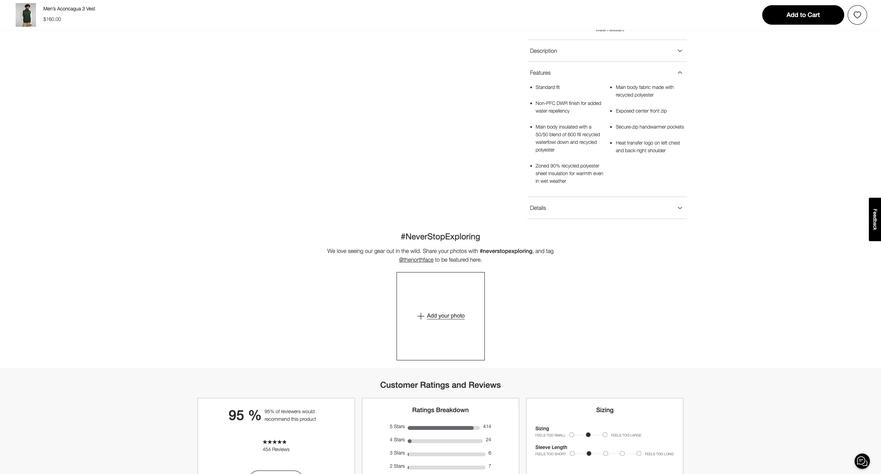 Task type: describe. For each thing, give the bounding box(es) containing it.
here.
[[470, 256, 482, 263]]

we
[[328, 248, 335, 254]]

features
[[531, 70, 551, 76]]

transfer
[[628, 140, 643, 146]]

standard
[[536, 84, 555, 90]]

1 vertical spatial resistant
[[609, 36, 627, 41]]

add your photo
[[427, 313, 465, 319]]

600
[[568, 131, 576, 137]]

chest
[[669, 140, 681, 146]]

2
[[390, 463, 393, 469]]

to inside we love seeing our gear out in the wild. share your photos with #neverstopexploring , and tag @thenorthface to be featured here.
[[435, 256, 440, 263]]

would
[[302, 408, 315, 414]]

non-pfc dwr finish for added water repellency
[[536, 100, 602, 114]]

wild.
[[411, 248, 422, 254]]

heat transfer logo on left chest and back-right shoulder
[[616, 140, 681, 153]]

polyester inside main body insulated with a 50/50 blend of 600 fill recycled waterfowl down and recycled polyester
[[536, 147, 555, 153]]

featured
[[449, 256, 469, 263]]

water
[[536, 108, 548, 114]]

in inside zoned 90% recycled polyester sheet insulation for warmth even in wet weather
[[536, 178, 540, 184]]

4
[[390, 437, 393, 442]]

long
[[665, 452, 674, 456]]

2 stars
[[390, 463, 405, 469]]

feels for feels too long
[[646, 452, 656, 456]]

sheet
[[536, 170, 548, 176]]

$160.00
[[43, 16, 61, 22]]

exposed center front zip
[[616, 108, 667, 114]]

shoulder
[[648, 147, 666, 153]]

sleeve length
[[536, 445, 568, 450]]

add to cart
[[787, 11, 821, 18]]

main body insulated with a 50/50 blend of 600 fill recycled waterfowl down and recycled polyester
[[536, 124, 600, 153]]

f
[[873, 209, 879, 212]]

0 vertical spatial water resistant
[[596, 27, 625, 32]]

back-
[[626, 147, 638, 153]]

aconcagua
[[57, 6, 81, 11]]

main for main body fabric made with recycled polyester
[[616, 84, 626, 90]]

1 vertical spatial water resistant
[[597, 36, 627, 41]]

vest
[[86, 6, 95, 11]]

c
[[873, 225, 879, 228]]

handwarmer
[[640, 124, 666, 130]]

body for blend
[[548, 124, 558, 130]]

center
[[636, 108, 649, 114]]

to inside "button"
[[801, 11, 807, 18]]

f e e d b a c k
[[873, 209, 879, 230]]

main for main body insulated with a 50/50 blend of 600 fill recycled waterfowl down and recycled polyester
[[536, 124, 546, 130]]

too for large
[[623, 433, 630, 437]]

24
[[486, 437, 492, 442]]

breakdown
[[436, 406, 469, 414]]

7
[[489, 463, 492, 469]]

add for add your photo
[[427, 313, 437, 319]]

gear
[[375, 248, 385, 254]]

photo
[[451, 313, 465, 319]]

https://images.thenorthface.com/is/image/thenorthface/nf0a84ik_i0p_hero?$color swatch$ image
[[14, 3, 38, 27]]

and inside we love seeing our gear out in the wild. share your photos with #neverstopexploring , and tag @thenorthface to be featured here.
[[536, 248, 545, 254]]

6
[[489, 450, 492, 456]]

0 vertical spatial ratings
[[420, 380, 450, 390]]

dwr
[[557, 100, 568, 106]]

the
[[402, 248, 409, 254]]

your inside we love seeing our gear out in the wild. share your photos with #neverstopexploring , and tag @thenorthface to be featured here.
[[439, 248, 449, 254]]

feels too small
[[536, 433, 566, 437]]

@thenorthface link
[[399, 256, 434, 263]]

tag
[[546, 248, 554, 254]]

1 vertical spatial sizing
[[536, 426, 549, 431]]

water up description dropdown button
[[596, 27, 607, 32]]

warmth
[[577, 170, 592, 176]]

fit
[[557, 84, 560, 90]]

too for long
[[657, 452, 664, 456]]

secure-
[[616, 124, 633, 130]]

add your photo button
[[397, 272, 485, 360]]

b
[[873, 220, 879, 223]]

your inside button
[[439, 313, 450, 319]]

insulated
[[559, 124, 578, 130]]

#neverstopexploring
[[401, 231, 481, 241]]

and inside main body insulated with a 50/50 blend of 600 fill recycled waterfowl down and recycled polyester
[[571, 139, 579, 145]]

0 vertical spatial sizing
[[597, 406, 614, 414]]

1 horizontal spatial reviews
[[469, 380, 501, 390]]

,
[[533, 248, 534, 254]]

we love seeing our gear out in the wild. share your photos with #neverstopexploring , and tag @thenorthface to be featured here.
[[328, 248, 554, 263]]

be
[[442, 256, 448, 263]]

description
[[531, 48, 558, 54]]

water left repellent
[[561, 36, 572, 41]]

finish
[[569, 100, 580, 106]]

pockets
[[668, 124, 685, 130]]

customer
[[380, 380, 418, 390]]

add for add to cart
[[787, 11, 799, 18]]

and inside "heat transfer logo on left chest and back-right shoulder"
[[616, 147, 624, 153]]

50/50
[[536, 131, 549, 137]]

1 e from the top
[[873, 212, 879, 214]]

left
[[662, 140, 668, 146]]

k
[[873, 228, 879, 230]]

right
[[638, 147, 647, 153]]

f e e d b a c k button
[[870, 198, 882, 241]]

large
[[631, 433, 642, 437]]

414
[[483, 423, 492, 429]]

even
[[594, 170, 604, 176]]

90%
[[551, 163, 561, 169]]

out
[[387, 248, 395, 254]]

1 vertical spatial reviews
[[272, 446, 290, 452]]

2 e from the top
[[873, 214, 879, 217]]

95%
[[265, 408, 275, 414]]

feels too short
[[536, 452, 566, 456]]

feels for feels too small
[[536, 433, 546, 437]]

waterfowl
[[536, 139, 556, 145]]

95
[[229, 407, 244, 423]]

exposed
[[616, 108, 635, 114]]

weather
[[550, 178, 567, 184]]



Task type: vqa. For each thing, say whether or not it's contained in the screenshot.
the to in the Add to Cart button
yes



Task type: locate. For each thing, give the bounding box(es) containing it.
feels up sleeve
[[536, 433, 546, 437]]

0 horizontal spatial in
[[396, 248, 400, 254]]

0 vertical spatial 3
[[82, 6, 85, 11]]

main down features dropdown button
[[616, 84, 626, 90]]

a inside button
[[873, 223, 879, 225]]

0 vertical spatial resistant
[[608, 27, 625, 32]]

to left be in the bottom right of the page
[[435, 256, 440, 263]]

water resistant up description dropdown button
[[596, 27, 625, 32]]

polyester inside main body fabric made with recycled polyester
[[635, 92, 654, 98]]

details
[[531, 205, 547, 211]]

454
[[263, 446, 271, 452]]

secure-zip handwarmer pockets
[[616, 124, 685, 130]]

feels for feels too large
[[612, 433, 622, 437]]

feels left large
[[612, 433, 622, 437]]

too left small
[[547, 433, 554, 437]]

zoned
[[536, 163, 550, 169]]

0 vertical spatial in
[[536, 178, 540, 184]]

3 down "4"
[[390, 450, 393, 456]]

1 horizontal spatial to
[[801, 11, 807, 18]]

feels left long
[[646, 452, 656, 456]]

stars for 5 stars
[[394, 423, 405, 429]]

with inside we love seeing our gear out in the wild. share your photos with #neverstopexploring , and tag @thenorthface to be featured here.
[[469, 248, 479, 254]]

0 vertical spatial body
[[628, 84, 638, 90]]

0 vertical spatial polyester
[[635, 92, 654, 98]]

@thenorthface
[[399, 256, 434, 263]]

for right finish
[[581, 100, 587, 106]]

waterproof
[[634, 36, 654, 41]]

for inside zoned 90% recycled polyester sheet insulation for warmth even in wet weather
[[570, 170, 575, 176]]

repellent
[[573, 36, 590, 41]]

polyester down fabric
[[635, 92, 654, 98]]

0 vertical spatial reviews
[[469, 380, 501, 390]]

0 horizontal spatial sizing
[[536, 426, 549, 431]]

1 stars from the top
[[394, 423, 405, 429]]

4 stars
[[390, 437, 405, 442]]

photos
[[451, 248, 467, 254]]

sizing up the feels too large
[[597, 406, 614, 414]]

0 horizontal spatial to
[[435, 256, 440, 263]]

sizing
[[597, 406, 614, 414], [536, 426, 549, 431]]

men's
[[43, 6, 56, 11]]

pfc
[[547, 100, 556, 106]]

blend
[[550, 131, 562, 137]]

recycled inside zoned 90% recycled polyester sheet insulation for warmth even in wet weather
[[562, 163, 579, 169]]

of left the "600"
[[563, 131, 567, 137]]

and right ,
[[536, 248, 545, 254]]

customer ratings and reviews
[[380, 380, 501, 390]]

1 vertical spatial to
[[435, 256, 440, 263]]

feels too long
[[646, 452, 674, 456]]

with inside main body fabric made with recycled polyester
[[666, 84, 674, 90]]

0 vertical spatial a
[[589, 124, 592, 130]]

add inside button
[[427, 313, 437, 319]]

a right insulated
[[589, 124, 592, 130]]

description button
[[528, 40, 688, 62]]

ratings
[[420, 380, 450, 390], [413, 406, 435, 414]]

3 left vest
[[82, 6, 85, 11]]

1 horizontal spatial main
[[616, 84, 626, 90]]

stars right "4"
[[394, 437, 405, 442]]

stars for 2 stars
[[394, 463, 405, 469]]

ratings up ratings breakdown
[[420, 380, 450, 390]]

0 horizontal spatial reviews
[[272, 446, 290, 452]]

recycled right fill
[[583, 131, 600, 137]]

sleeve
[[536, 445, 551, 450]]

1 horizontal spatial a
[[873, 223, 879, 225]]

water resistant right repellent
[[597, 36, 627, 41]]

#neverstopexploring
[[480, 248, 533, 254]]

1 horizontal spatial 3
[[390, 450, 393, 456]]

0 horizontal spatial main
[[536, 124, 546, 130]]

0 horizontal spatial a
[[589, 124, 592, 130]]

and up breakdown
[[452, 380, 467, 390]]

stars up 2 stars
[[394, 450, 405, 456]]

zoned 90% recycled polyester sheet insulation for warmth even in wet weather
[[536, 163, 604, 184]]

for inside non-pfc dwr finish for added water repellency
[[581, 100, 587, 106]]

1 horizontal spatial zip
[[661, 108, 667, 114]]

add
[[787, 11, 799, 18], [427, 313, 437, 319]]

sizing up feels too small on the bottom of the page
[[536, 426, 549, 431]]

fill
[[578, 131, 582, 137]]

95 % 95% of reviewers would recommend this product
[[229, 407, 316, 423]]

of inside "95 % 95% of reviewers would recommend this product"
[[276, 408, 280, 414]]

water repellent
[[561, 36, 590, 41]]

polyester
[[635, 92, 654, 98], [536, 147, 555, 153], [581, 163, 600, 169]]

your left the "photo"
[[439, 313, 450, 319]]

e up "b"
[[873, 214, 879, 217]]

on
[[655, 140, 660, 146]]

zip right front
[[661, 108, 667, 114]]

0 vertical spatial zip
[[661, 108, 667, 114]]

1 vertical spatial ratings
[[413, 406, 435, 414]]

3
[[82, 6, 85, 11], [390, 450, 393, 456]]

ratings breakdown
[[413, 406, 469, 414]]

2 horizontal spatial polyester
[[635, 92, 654, 98]]

polyester inside zoned 90% recycled polyester sheet insulation for warmth even in wet weather
[[581, 163, 600, 169]]

0 vertical spatial with
[[666, 84, 674, 90]]

body for polyester
[[628, 84, 638, 90]]

front
[[651, 108, 660, 114]]

features button
[[528, 62, 688, 83]]

0 horizontal spatial body
[[548, 124, 558, 130]]

main inside main body fabric made with recycled polyester
[[616, 84, 626, 90]]

ratings left breakdown
[[413, 406, 435, 414]]

add inside "button"
[[787, 11, 799, 18]]

recommend
[[265, 416, 290, 422]]

1 vertical spatial for
[[570, 170, 575, 176]]

0 vertical spatial of
[[563, 131, 567, 137]]

too for short
[[547, 452, 554, 456]]

cart
[[808, 11, 821, 18]]

with up here.
[[469, 248, 479, 254]]

2 vertical spatial polyester
[[581, 163, 600, 169]]

0 horizontal spatial polyester
[[536, 147, 555, 153]]

reviews
[[469, 380, 501, 390], [272, 446, 290, 452]]

0 vertical spatial your
[[439, 248, 449, 254]]

1 vertical spatial your
[[439, 313, 450, 319]]

1 horizontal spatial in
[[536, 178, 540, 184]]

body left fabric
[[628, 84, 638, 90]]

of inside main body insulated with a 50/50 blend of 600 fill recycled waterfowl down and recycled polyester
[[563, 131, 567, 137]]

1 vertical spatial in
[[396, 248, 400, 254]]

4 stars from the top
[[394, 463, 405, 469]]

0 vertical spatial for
[[581, 100, 587, 106]]

1 vertical spatial add
[[427, 313, 437, 319]]

1 horizontal spatial add
[[787, 11, 799, 18]]

3 stars
[[390, 450, 405, 456]]

stars
[[394, 423, 405, 429], [394, 437, 405, 442], [394, 450, 405, 456], [394, 463, 405, 469]]

feels too large
[[612, 433, 642, 437]]

too left long
[[657, 452, 664, 456]]

1 vertical spatial 3
[[390, 450, 393, 456]]

a up k
[[873, 223, 879, 225]]

0 horizontal spatial zip
[[633, 124, 639, 130]]

your
[[439, 248, 449, 254], [439, 313, 450, 319]]

1 horizontal spatial polyester
[[581, 163, 600, 169]]

stars right 5
[[394, 423, 405, 429]]

logo
[[645, 140, 654, 146]]

1 horizontal spatial sizing
[[597, 406, 614, 414]]

insulation
[[549, 170, 568, 176]]

main body fabric made with recycled polyester
[[616, 84, 674, 98]]

add to cart button
[[763, 5, 845, 25]]

0 vertical spatial to
[[801, 11, 807, 18]]

repellency
[[549, 108, 570, 114]]

1 horizontal spatial for
[[581, 100, 587, 106]]

1 vertical spatial body
[[548, 124, 558, 130]]

recycled up exposed
[[616, 92, 634, 98]]

for left warmth
[[570, 170, 575, 176]]

5 stars
[[390, 423, 405, 429]]

feels down sleeve
[[536, 452, 546, 456]]

polyester up warmth
[[581, 163, 600, 169]]

1 horizontal spatial body
[[628, 84, 638, 90]]

1 horizontal spatial of
[[563, 131, 567, 137]]

2 vertical spatial with
[[469, 248, 479, 254]]

0 horizontal spatial of
[[276, 408, 280, 414]]

1 vertical spatial main
[[536, 124, 546, 130]]

in left wet on the top of page
[[536, 178, 540, 184]]

details button
[[528, 197, 688, 219]]

of up "recommend"
[[276, 408, 280, 414]]

seeing
[[348, 248, 364, 254]]

in inside we love seeing our gear out in the wild. share your photos with #neverstopexploring , and tag @thenorthface to be featured here.
[[396, 248, 400, 254]]

our
[[365, 248, 373, 254]]

this
[[291, 416, 299, 422]]

resistant up description dropdown button
[[608, 27, 625, 32]]

body
[[628, 84, 638, 90], [548, 124, 558, 130]]

added
[[588, 100, 602, 106]]

your up be in the bottom right of the page
[[439, 248, 449, 254]]

0 horizontal spatial add
[[427, 313, 437, 319]]

2 stars from the top
[[394, 437, 405, 442]]

3 stars from the top
[[394, 450, 405, 456]]

1 vertical spatial of
[[276, 408, 280, 414]]

1 vertical spatial zip
[[633, 124, 639, 130]]

recycled inside main body fabric made with recycled polyester
[[616, 92, 634, 98]]

stars right 2
[[394, 463, 405, 469]]

1 vertical spatial a
[[873, 223, 879, 225]]

1 vertical spatial with
[[579, 124, 588, 130]]

0 horizontal spatial 3
[[82, 6, 85, 11]]

too left large
[[623, 433, 630, 437]]

0 horizontal spatial with
[[469, 248, 479, 254]]

e up d
[[873, 212, 879, 214]]

add left "cart"
[[787, 11, 799, 18]]

add left the "photo"
[[427, 313, 437, 319]]

2 horizontal spatial with
[[666, 84, 674, 90]]

5
[[390, 423, 393, 429]]

zip up the transfer
[[633, 124, 639, 130]]

water right repellent
[[597, 36, 608, 41]]

too down sleeve length on the bottom
[[547, 452, 554, 456]]

with
[[666, 84, 674, 90], [579, 124, 588, 130], [469, 248, 479, 254]]

1 vertical spatial polyester
[[536, 147, 555, 153]]

with up fill
[[579, 124, 588, 130]]

and down heat
[[616, 147, 624, 153]]

d
[[873, 217, 879, 220]]

resistant left waterproof
[[609, 36, 627, 41]]

0 vertical spatial add
[[787, 11, 799, 18]]

body up 'blend'
[[548, 124, 558, 130]]

0 vertical spatial main
[[616, 84, 626, 90]]

to left "cart"
[[801, 11, 807, 18]]

stars for 3 stars
[[394, 450, 405, 456]]

too for small
[[547, 433, 554, 437]]

wet
[[541, 178, 549, 184]]

stars for 4 stars
[[394, 437, 405, 442]]

main up 50/50
[[536, 124, 546, 130]]

e
[[873, 212, 879, 214], [873, 214, 879, 217]]

recycled down fill
[[580, 139, 597, 145]]

body inside main body insulated with a 50/50 blend of 600 fill recycled waterfowl down and recycled polyester
[[548, 124, 558, 130]]

recycled up insulation
[[562, 163, 579, 169]]

love
[[337, 248, 347, 254]]

polyester down waterfowl in the top of the page
[[536, 147, 555, 153]]

and down the "600"
[[571, 139, 579, 145]]

a inside main body insulated with a 50/50 blend of 600 fill recycled waterfowl down and recycled polyester
[[589, 124, 592, 130]]

1 horizontal spatial with
[[579, 124, 588, 130]]

fabric
[[640, 84, 651, 90]]

with inside main body insulated with a 50/50 blend of 600 fill recycled waterfowl down and recycled polyester
[[579, 124, 588, 130]]

in
[[536, 178, 540, 184], [396, 248, 400, 254]]

main inside main body insulated with a 50/50 blend of 600 fill recycled waterfowl down and recycled polyester
[[536, 124, 546, 130]]

with right made
[[666, 84, 674, 90]]

%
[[248, 407, 262, 423]]

in left the
[[396, 248, 400, 254]]

body inside main body fabric made with recycled polyester
[[628, 84, 638, 90]]

feels for feels too short
[[536, 452, 546, 456]]

0 horizontal spatial for
[[570, 170, 575, 176]]



